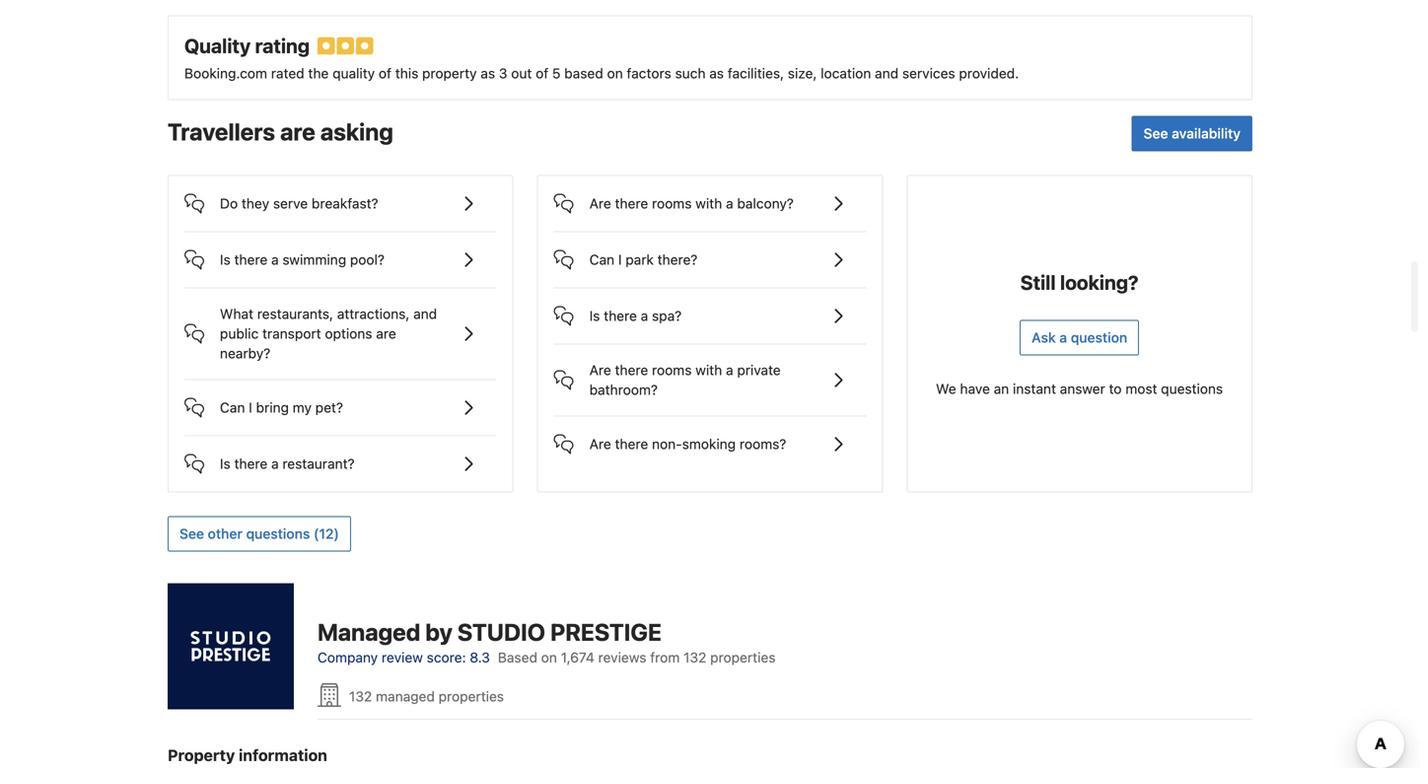 Task type: vqa. For each thing, say whether or not it's contained in the screenshot.
1st Private suite from the top of the page
no



Task type: describe. For each thing, give the bounding box(es) containing it.
with for balcony?
[[696, 195, 722, 212]]

we have an instant answer to most questions
[[936, 381, 1224, 397]]

answer
[[1060, 381, 1106, 397]]

0 vertical spatial and
[[875, 65, 899, 81]]

can i park there?
[[590, 252, 698, 268]]

is for is there a swimming pool?
[[220, 252, 231, 268]]

2 as from the left
[[710, 65, 724, 81]]

booking.com rated the quality of this property as 3 out of 5 based on factors such as facilities, size, location and services provided.
[[184, 65, 1019, 81]]

do
[[220, 195, 238, 212]]

is there a restaurant?
[[220, 456, 355, 472]]

there for is there a swimming pool?
[[234, 252, 268, 268]]

restaurants,
[[257, 306, 333, 322]]

ask
[[1032, 330, 1056, 346]]

5
[[552, 65, 561, 81]]

score:
[[427, 650, 466, 666]]

other
[[208, 526, 243, 542]]

from
[[650, 650, 680, 666]]

can i bring my pet?
[[220, 400, 343, 416]]

are there rooms with a balcony? button
[[554, 176, 867, 216]]

the
[[308, 65, 329, 81]]

nearby?
[[220, 345, 271, 362]]

question
[[1071, 330, 1128, 346]]

132 inside managed by studio prestige company review score: 8.3 based on 1,674 reviews from 132 properties
[[684, 650, 707, 666]]

are there rooms with a private bathroom? button
[[554, 345, 867, 400]]

this
[[395, 65, 419, 81]]

balcony?
[[737, 195, 794, 212]]

is there a spa?
[[590, 308, 682, 324]]

transport
[[262, 326, 321, 342]]

questions inside button
[[246, 526, 310, 542]]

0 vertical spatial are
[[280, 118, 315, 146]]

booking.com
[[184, 65, 267, 81]]

serve
[[273, 195, 308, 212]]

looking?
[[1061, 271, 1139, 294]]

there for are there non-smoking rooms?
[[615, 436, 648, 452]]

1 as from the left
[[481, 65, 495, 81]]

do they serve breakfast? button
[[184, 176, 497, 216]]

are for are there rooms with a balcony?
[[590, 195, 611, 212]]

reviews
[[598, 650, 647, 666]]

and inside what restaurants, attractions, and public transport options are nearby?
[[414, 306, 437, 322]]

132 managed properties
[[349, 689, 504, 705]]

is there a swimming pool? button
[[184, 232, 497, 272]]

can i bring my pet? button
[[184, 380, 497, 420]]

quality
[[184, 34, 251, 57]]

see for see other questions (12)
[[180, 526, 204, 542]]

private
[[737, 362, 781, 378]]

properties inside managed by studio prestige company review score: 8.3 based on 1,674 reviews from 132 properties
[[710, 650, 776, 666]]

see other questions (12)
[[180, 526, 339, 542]]

what restaurants, attractions, and public transport options are nearby?
[[220, 306, 437, 362]]

services
[[903, 65, 956, 81]]

there for are there rooms with a balcony?
[[615, 195, 648, 212]]

1 horizontal spatial on
[[607, 65, 623, 81]]

managed by studio prestige company review score: 8.3 based on 1,674 reviews from 132 properties
[[318, 619, 776, 666]]

a inside are there rooms with a private bathroom?
[[726, 362, 734, 378]]

what
[[220, 306, 254, 322]]

see availability
[[1144, 125, 1241, 142]]

review
[[382, 650, 423, 666]]

there for are there rooms with a private bathroom?
[[615, 362, 648, 378]]

1 vertical spatial 132
[[349, 689, 372, 705]]

location
[[821, 65, 871, 81]]

with for private
[[696, 362, 722, 378]]

are for are there rooms with a private bathroom?
[[590, 362, 611, 378]]

non-
[[652, 436, 682, 452]]

attractions,
[[337, 306, 410, 322]]

we
[[936, 381, 957, 397]]

1 horizontal spatial questions
[[1161, 381, 1224, 397]]

what restaurants, attractions, and public transport options are nearby? button
[[184, 289, 497, 364]]

factors
[[627, 65, 672, 81]]

size,
[[788, 65, 817, 81]]

based
[[565, 65, 604, 81]]

out
[[511, 65, 532, 81]]

is there a swimming pool?
[[220, 252, 385, 268]]

a inside button
[[641, 308, 648, 324]]

can for can i bring my pet?
[[220, 400, 245, 416]]

on inside managed by studio prestige company review score: 8.3 based on 1,674 reviews from 132 properties
[[541, 650, 557, 666]]

restaurant?
[[283, 456, 355, 472]]

pet?
[[315, 400, 343, 416]]

are there rooms with a balcony?
[[590, 195, 794, 212]]

most
[[1126, 381, 1158, 397]]

facilities,
[[728, 65, 784, 81]]

to
[[1109, 381, 1122, 397]]

travellers
[[168, 118, 275, 146]]

are there non-smoking rooms? button
[[554, 417, 867, 456]]

i for bring
[[249, 400, 252, 416]]

still looking?
[[1021, 271, 1139, 294]]

ask a question button
[[1020, 320, 1140, 356]]

(12)
[[314, 526, 339, 542]]



Task type: locate. For each thing, give the bounding box(es) containing it.
bathroom?
[[590, 382, 658, 398]]

there inside are there rooms with a balcony? button
[[615, 195, 648, 212]]

0 horizontal spatial see
[[180, 526, 204, 542]]

0 vertical spatial rooms
[[652, 195, 692, 212]]

availability
[[1172, 125, 1241, 142]]

are there non-smoking rooms?
[[590, 436, 787, 452]]

1 horizontal spatial 132
[[684, 650, 707, 666]]

1 vertical spatial are
[[376, 326, 396, 342]]

3
[[499, 65, 508, 81]]

1,674
[[561, 650, 595, 666]]

3 are from the top
[[590, 436, 611, 452]]

they
[[242, 195, 269, 212]]

there?
[[658, 252, 698, 268]]

with up can i park there? button
[[696, 195, 722, 212]]

of left 5
[[536, 65, 549, 81]]

my
[[293, 400, 312, 416]]

1 vertical spatial is
[[590, 308, 600, 324]]

a
[[726, 195, 734, 212], [271, 252, 279, 268], [641, 308, 648, 324], [1060, 330, 1068, 346], [726, 362, 734, 378], [271, 456, 279, 472]]

0 vertical spatial see
[[1144, 125, 1169, 142]]

instant
[[1013, 381, 1057, 397]]

there up what
[[234, 252, 268, 268]]

see left other
[[180, 526, 204, 542]]

provided.
[[959, 65, 1019, 81]]

0 vertical spatial can
[[590, 252, 615, 268]]

i for park
[[618, 252, 622, 268]]

company
[[318, 650, 378, 666]]

1 vertical spatial can
[[220, 400, 245, 416]]

2 of from the left
[[536, 65, 549, 81]]

i left bring
[[249, 400, 252, 416]]

a right ask
[[1060, 330, 1068, 346]]

there
[[615, 195, 648, 212], [234, 252, 268, 268], [604, 308, 637, 324], [615, 362, 648, 378], [615, 436, 648, 452], [234, 456, 268, 472]]

0 horizontal spatial questions
[[246, 526, 310, 542]]

are
[[590, 195, 611, 212], [590, 362, 611, 378], [590, 436, 611, 452]]

is up what
[[220, 252, 231, 268]]

1 vertical spatial see
[[180, 526, 204, 542]]

prestige
[[551, 619, 662, 646]]

there down bring
[[234, 456, 268, 472]]

a left balcony?
[[726, 195, 734, 212]]

are down attractions,
[[376, 326, 396, 342]]

with
[[696, 195, 722, 212], [696, 362, 722, 378]]

2 vertical spatial are
[[590, 436, 611, 452]]

rooms inside are there rooms with a private bathroom?
[[652, 362, 692, 378]]

1 vertical spatial with
[[696, 362, 722, 378]]

0 vertical spatial properties
[[710, 650, 776, 666]]

1 vertical spatial are
[[590, 362, 611, 378]]

managed
[[318, 619, 421, 646]]

there left spa?
[[604, 308, 637, 324]]

1 with from the top
[[696, 195, 722, 212]]

are for are there non-smoking rooms?
[[590, 436, 611, 452]]

park
[[626, 252, 654, 268]]

such
[[675, 65, 706, 81]]

are there rooms with a private bathroom?
[[590, 362, 781, 398]]

there up the park
[[615, 195, 648, 212]]

rated
[[271, 65, 305, 81]]

see other questions (12) button
[[168, 516, 351, 552]]

i left the park
[[618, 252, 622, 268]]

0 horizontal spatial as
[[481, 65, 495, 81]]

there inside is there a spa? button
[[604, 308, 637, 324]]

see availability button
[[1132, 116, 1253, 151]]

1 vertical spatial questions
[[246, 526, 310, 542]]

i inside button
[[618, 252, 622, 268]]

have
[[960, 381, 990, 397]]

are inside are there rooms with a private bathroom?
[[590, 362, 611, 378]]

are up bathroom?
[[590, 362, 611, 378]]

options
[[325, 326, 372, 342]]

rooms inside are there rooms with a balcony? button
[[652, 195, 692, 212]]

and
[[875, 65, 899, 81], [414, 306, 437, 322]]

as right such
[[710, 65, 724, 81]]

of left this
[[379, 65, 392, 81]]

1 vertical spatial rooms
[[652, 362, 692, 378]]

properties down 8.3
[[439, 689, 504, 705]]

there for is there a spa?
[[604, 308, 637, 324]]

1 horizontal spatial and
[[875, 65, 899, 81]]

are left asking
[[280, 118, 315, 146]]

132 right from
[[684, 650, 707, 666]]

information
[[239, 746, 327, 765]]

there inside is there a swimming pool? button
[[234, 252, 268, 268]]

0 vertical spatial with
[[696, 195, 722, 212]]

rooms?
[[740, 436, 787, 452]]

can left bring
[[220, 400, 245, 416]]

an
[[994, 381, 1010, 397]]

132 down company
[[349, 689, 372, 705]]

2 vertical spatial is
[[220, 456, 231, 472]]

are down bathroom?
[[590, 436, 611, 452]]

0 vertical spatial on
[[607, 65, 623, 81]]

there inside is there a restaurant? button
[[234, 456, 268, 472]]

on right based
[[607, 65, 623, 81]]

see
[[1144, 125, 1169, 142], [180, 526, 204, 542]]

1 horizontal spatial can
[[590, 252, 615, 268]]

with inside are there rooms with a private bathroom?
[[696, 362, 722, 378]]

can
[[590, 252, 615, 268], [220, 400, 245, 416]]

travellers are asking
[[168, 118, 393, 146]]

0 vertical spatial are
[[590, 195, 611, 212]]

there left non-
[[615, 436, 648, 452]]

public
[[220, 326, 259, 342]]

of
[[379, 65, 392, 81], [536, 65, 549, 81]]

property information
[[168, 746, 327, 765]]

with left "private"
[[696, 362, 722, 378]]

2 rooms from the top
[[652, 362, 692, 378]]

0 vertical spatial questions
[[1161, 381, 1224, 397]]

is there a spa? button
[[554, 289, 867, 328]]

is there a restaurant? button
[[184, 437, 497, 476]]

quality rating
[[184, 34, 310, 57]]

1 are from the top
[[590, 195, 611, 212]]

smoking
[[682, 436, 736, 452]]

do they serve breakfast?
[[220, 195, 378, 212]]

a left restaurant? in the bottom of the page
[[271, 456, 279, 472]]

ask a question
[[1032, 330, 1128, 346]]

questions
[[1161, 381, 1224, 397], [246, 526, 310, 542]]

are up can i park there? at the top left of the page
[[590, 195, 611, 212]]

breakfast?
[[312, 195, 378, 212]]

1 horizontal spatial properties
[[710, 650, 776, 666]]

there inside are there non-smoking rooms? button
[[615, 436, 648, 452]]

1 horizontal spatial of
[[536, 65, 549, 81]]

there inside are there rooms with a private bathroom?
[[615, 362, 648, 378]]

as left 3
[[481, 65, 495, 81]]

rooms up bathroom?
[[652, 362, 692, 378]]

1 vertical spatial i
[[249, 400, 252, 416]]

spa?
[[652, 308, 682, 324]]

bring
[[256, 400, 289, 416]]

rooms for balcony?
[[652, 195, 692, 212]]

can left the park
[[590, 252, 615, 268]]

is up other
[[220, 456, 231, 472]]

are
[[280, 118, 315, 146], [376, 326, 396, 342]]

is inside button
[[590, 308, 600, 324]]

1 of from the left
[[379, 65, 392, 81]]

questions right most on the right
[[1161, 381, 1224, 397]]

0 horizontal spatial i
[[249, 400, 252, 416]]

1 horizontal spatial are
[[376, 326, 396, 342]]

asking
[[320, 118, 393, 146]]

0 horizontal spatial on
[[541, 650, 557, 666]]

2 with from the top
[[696, 362, 722, 378]]

0 horizontal spatial 132
[[349, 689, 372, 705]]

based
[[498, 650, 538, 666]]

is left spa?
[[590, 308, 600, 324]]

i inside "button"
[[249, 400, 252, 416]]

see for see availability
[[1144, 125, 1169, 142]]

0 vertical spatial is
[[220, 252, 231, 268]]

property
[[168, 746, 235, 765]]

can inside "button"
[[220, 400, 245, 416]]

is for is there a restaurant?
[[220, 456, 231, 472]]

a left spa?
[[641, 308, 648, 324]]

1 vertical spatial on
[[541, 650, 557, 666]]

1 vertical spatial properties
[[439, 689, 504, 705]]

studio
[[458, 619, 546, 646]]

rooms up there?
[[652, 195, 692, 212]]

still
[[1021, 271, 1056, 294]]

0 horizontal spatial can
[[220, 400, 245, 416]]

2 are from the top
[[590, 362, 611, 378]]

a left swimming
[[271, 252, 279, 268]]

1 horizontal spatial i
[[618, 252, 622, 268]]

1 rooms from the top
[[652, 195, 692, 212]]

there for is there a restaurant?
[[234, 456, 268, 472]]

questions left the (12) at the left bottom
[[246, 526, 310, 542]]

rooms for private
[[652, 362, 692, 378]]

0 vertical spatial i
[[618, 252, 622, 268]]

on
[[607, 65, 623, 81], [541, 650, 557, 666]]

managed
[[376, 689, 435, 705]]

1 vertical spatial and
[[414, 306, 437, 322]]

can for can i park there?
[[590, 252, 615, 268]]

is for is there a spa?
[[590, 308, 600, 324]]

rating
[[255, 34, 310, 57]]

there up bathroom?
[[615, 362, 648, 378]]

0 horizontal spatial and
[[414, 306, 437, 322]]

0 horizontal spatial properties
[[439, 689, 504, 705]]

0 horizontal spatial are
[[280, 118, 315, 146]]

can i park there? button
[[554, 232, 867, 272]]

0 vertical spatial 132
[[684, 650, 707, 666]]

can inside button
[[590, 252, 615, 268]]

and right location
[[875, 65, 899, 81]]

are inside what restaurants, attractions, and public transport options are nearby?
[[376, 326, 396, 342]]

see left availability
[[1144, 125, 1169, 142]]

by
[[426, 619, 453, 646]]

on left 1,674
[[541, 650, 557, 666]]

properties
[[710, 650, 776, 666], [439, 689, 504, 705]]

rooms
[[652, 195, 692, 212], [652, 362, 692, 378]]

a left "private"
[[726, 362, 734, 378]]

8.3
[[470, 650, 490, 666]]

1 horizontal spatial as
[[710, 65, 724, 81]]

is
[[220, 252, 231, 268], [590, 308, 600, 324], [220, 456, 231, 472]]

1 horizontal spatial see
[[1144, 125, 1169, 142]]

and right attractions,
[[414, 306, 437, 322]]

swimming
[[283, 252, 346, 268]]

as
[[481, 65, 495, 81], [710, 65, 724, 81]]

properties right from
[[710, 650, 776, 666]]

0 horizontal spatial of
[[379, 65, 392, 81]]



